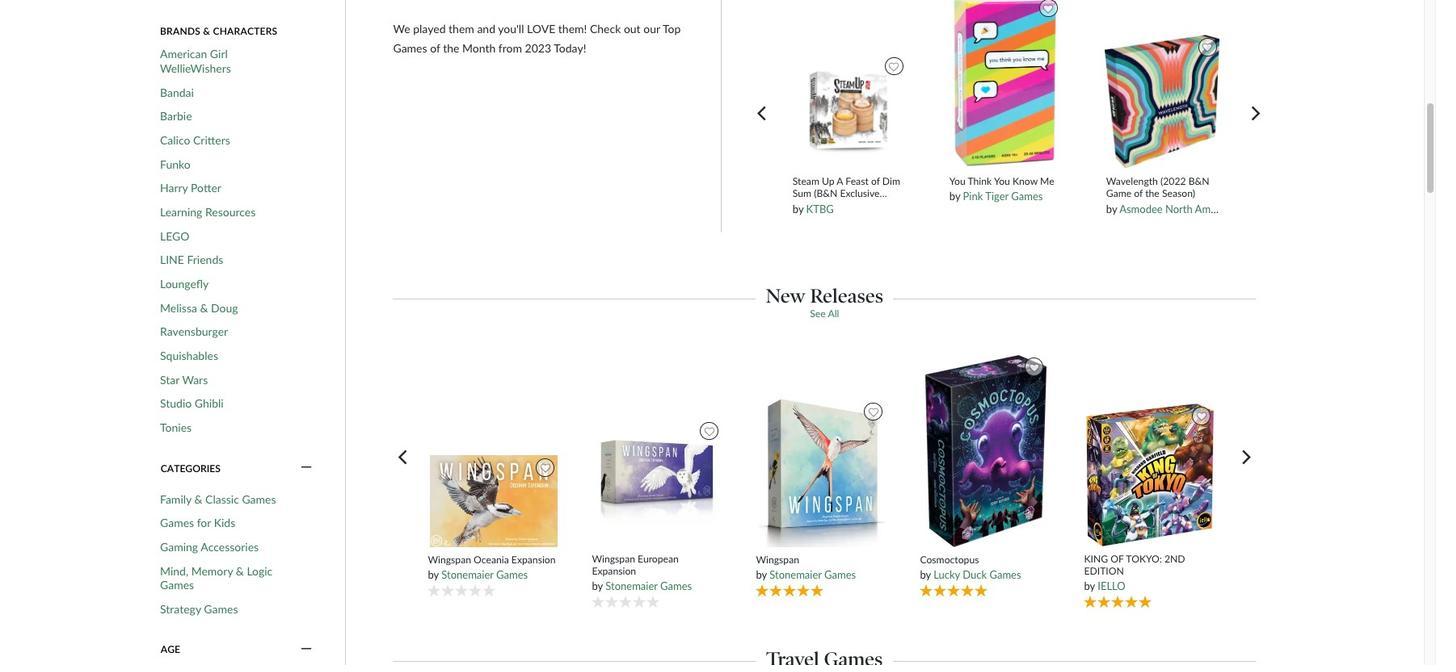 Task type: vqa. For each thing, say whether or not it's contained in the screenshot.
the bottommost Store
no



Task type: describe. For each thing, give the bounding box(es) containing it.
american girl welliewishers link
[[160, 47, 294, 75]]

wavelength (2022 b&n game of the season) by asmodee north america
[[1106, 176, 1233, 215]]

critters
[[193, 133, 230, 147]]

tonies link
[[160, 421, 192, 435]]

gaming accessories link
[[160, 541, 259, 555]]

ktbg link
[[806, 203, 834, 215]]

and
[[477, 22, 495, 35]]

learning resources link
[[160, 205, 256, 219]]

by inside "wingspan european expansion by stonemaier games"
[[592, 581, 603, 594]]

releases
[[810, 285, 883, 308]]

family & classic games
[[160, 493, 276, 506]]

king of tokyo: 2nd edition image
[[1085, 403, 1214, 548]]

studio
[[160, 397, 192, 411]]

brands
[[160, 25, 200, 37]]

feast
[[846, 176, 869, 188]]

by inside wingspan by stonemaier games
[[756, 569, 767, 582]]

the inside steam up a feast of dim sum (b&n exclusive edition) (2023 b&n game of the year)
[[804, 212, 818, 225]]

european
[[638, 554, 679, 566]]

& for doug
[[200, 301, 208, 315]]

harry
[[160, 181, 188, 195]]

classic
[[205, 493, 239, 506]]

mind, memory & logic games
[[160, 565, 273, 593]]

barbie link
[[160, 109, 192, 123]]

edition)
[[793, 200, 826, 212]]

games right classic
[[242, 493, 276, 506]]

stonemaier for wingspan oceania expansion by stonemaier games
[[441, 569, 494, 582]]

by inside "king of tokyo: 2nd edition by iello"
[[1084, 581, 1095, 594]]

new
[[766, 285, 806, 308]]

stonemaier inside wingspan by stonemaier games
[[770, 569, 822, 582]]

doug
[[211, 301, 238, 315]]

we played them and you'll love them! check out our top games of the month from 2023 today!
[[393, 22, 681, 55]]

lego
[[160, 229, 189, 243]]

b&n inside steam up a feast of dim sum (b&n exclusive edition) (2023 b&n game of the year)
[[856, 200, 877, 212]]

played
[[413, 22, 446, 35]]

bandai link
[[160, 85, 194, 99]]

wingspan oceania expansion by stonemaier games
[[428, 554, 556, 582]]

game inside wavelength (2022 b&n game of the season) by asmodee north america
[[1106, 188, 1132, 200]]

lego link
[[160, 229, 189, 243]]

stonemaier games link for by
[[770, 569, 856, 582]]

wingspan european expansion by stonemaier games
[[592, 554, 692, 594]]

wingspan image
[[757, 399, 886, 548]]

today!
[[554, 41, 586, 55]]

strategy games link
[[160, 603, 238, 617]]

games inside 'link'
[[204, 603, 238, 617]]

resources
[[205, 205, 256, 219]]

wingspan european expansion link
[[592, 554, 723, 578]]

lucky duck games link
[[934, 569, 1021, 582]]

steam up a feast of dim sum (b&n exclusive edition) (2023 b&n game of the year)
[[793, 176, 905, 225]]

of inside wavelength (2022 b&n game of the season) by asmodee north america
[[1134, 188, 1143, 200]]

the inside 'we played them and you'll love them! check out our top games of the month from 2023 today!'
[[443, 41, 459, 55]]

me
[[1040, 176, 1054, 188]]

by inside you think you know me by pink tiger games
[[949, 190, 960, 203]]

you think you know me image
[[950, 0, 1062, 170]]

ghibli
[[195, 397, 224, 411]]

bandai
[[160, 85, 194, 99]]

games inside 'we played them and you'll love them! check out our top games of the month from 2023 today!'
[[393, 41, 427, 55]]

by inside cosmoctopus by lucky duck games
[[920, 569, 931, 582]]

american girl welliewishers
[[160, 47, 231, 75]]

age
[[161, 644, 180, 657]]

north
[[1165, 203, 1193, 215]]

asmodee north america link
[[1119, 203, 1233, 215]]

sum
[[793, 188, 811, 200]]

king of tokyo: 2nd edition link
[[1084, 554, 1215, 578]]

games inside wingspan oceania expansion by stonemaier games
[[496, 569, 528, 582]]

by down sum
[[793, 203, 804, 215]]

wingspan link
[[756, 554, 887, 567]]

star wars
[[160, 373, 208, 387]]

memory
[[191, 565, 233, 578]]

of
[[1111, 554, 1124, 566]]

games inside wingspan by stonemaier games
[[824, 569, 856, 582]]

family
[[160, 493, 191, 506]]

game inside steam up a feast of dim sum (b&n exclusive edition) (2023 b&n game of the year)
[[879, 200, 905, 212]]

& for classic
[[194, 493, 202, 506]]

year)
[[820, 212, 841, 225]]

2023
[[525, 41, 551, 55]]

cosmoctopus image
[[924, 354, 1047, 548]]

cosmoctopus by lucky duck games
[[920, 554, 1021, 582]]

logic
[[247, 565, 273, 578]]

tonies
[[160, 421, 192, 435]]

steam
[[793, 176, 819, 188]]

lucky
[[934, 569, 960, 582]]

all
[[828, 308, 839, 320]]

studio ghibli link
[[160, 397, 224, 411]]

minus image
[[301, 462, 312, 476]]

top
[[663, 22, 681, 35]]

check
[[590, 22, 621, 35]]

month
[[462, 41, 496, 55]]

a
[[837, 176, 843, 188]]

iello link
[[1098, 581, 1126, 594]]

games inside cosmoctopus by lucky duck games
[[990, 569, 1021, 582]]

girl
[[210, 47, 228, 61]]

american
[[160, 47, 207, 61]]

learning
[[160, 205, 202, 219]]

them
[[449, 22, 474, 35]]



Task type: locate. For each thing, give the bounding box(es) containing it.
for
[[197, 517, 211, 530]]

the down the them
[[443, 41, 459, 55]]

1 horizontal spatial you
[[994, 176, 1010, 188]]

games down wingspan link
[[824, 569, 856, 582]]

new releases see all
[[766, 285, 883, 320]]

stonemaier games link for european
[[606, 581, 692, 594]]

2 horizontal spatial the
[[1145, 188, 1160, 200]]

2 vertical spatial the
[[804, 212, 818, 225]]

games down family
[[160, 517, 194, 530]]

2 horizontal spatial wingspan
[[756, 554, 799, 566]]

of down edition)
[[793, 212, 801, 225]]

family & classic games link
[[160, 493, 276, 507]]

harry potter link
[[160, 181, 221, 195]]

games for kids link
[[160, 517, 235, 531]]

0 vertical spatial the
[[443, 41, 459, 55]]

wingspan for european
[[592, 554, 635, 566]]

you up pink
[[949, 176, 966, 188]]

(2022
[[1161, 176, 1186, 188]]

& for characters
[[203, 25, 210, 37]]

wingspan inside "wingspan european expansion by stonemaier games"
[[592, 554, 635, 566]]

ktbg
[[806, 203, 834, 215]]

wingspan inside wingspan by stonemaier games
[[756, 554, 799, 566]]

by left the lucky
[[920, 569, 931, 582]]

know
[[1013, 176, 1038, 188]]

1 horizontal spatial stonemaier games link
[[606, 581, 692, 594]]

brands & characters
[[160, 25, 278, 37]]

stonemaier
[[441, 569, 494, 582], [770, 569, 822, 582], [606, 581, 658, 594]]

by inside wingspan oceania expansion by stonemaier games
[[428, 569, 439, 582]]

melissa & doug
[[160, 301, 238, 315]]

wavelength (2022 b&n game of the season) image
[[1104, 34, 1221, 170]]

1 you from the left
[[949, 176, 966, 188]]

categories
[[161, 463, 221, 475]]

squishables link
[[160, 349, 218, 363]]

you think you know me by pink tiger games
[[949, 176, 1054, 203]]

& left the doug
[[200, 301, 208, 315]]

from
[[498, 41, 522, 55]]

games down cosmoctopus link
[[990, 569, 1021, 582]]

games down we
[[393, 41, 427, 55]]

minus image
[[301, 643, 312, 658]]

by left pink
[[949, 190, 960, 203]]

cosmoctopus
[[920, 554, 979, 566]]

games down wingspan european expansion link
[[660, 581, 692, 594]]

you think you know me link
[[949, 176, 1062, 188]]

2 you from the left
[[994, 176, 1010, 188]]

game
[[1106, 188, 1132, 200], [879, 200, 905, 212]]

b&n down exclusive on the top of page
[[856, 200, 877, 212]]

gaming
[[160, 541, 198, 554]]

& left logic
[[236, 565, 244, 578]]

wingspan for by
[[756, 554, 799, 566]]

exclusive
[[840, 188, 880, 200]]

game down the wavelength
[[1106, 188, 1132, 200]]

welliewishers
[[160, 61, 231, 75]]

expansion inside "wingspan european expansion by stonemaier games"
[[592, 566, 636, 578]]

1 horizontal spatial the
[[804, 212, 818, 225]]

ravensburger
[[160, 325, 228, 339]]

wingspan inside wingspan oceania expansion by stonemaier games
[[428, 554, 471, 566]]

season)
[[1162, 188, 1195, 200]]

loungefly
[[160, 277, 209, 291]]

wingspan oceania expansion link
[[428, 554, 559, 567]]

1 horizontal spatial wingspan
[[592, 554, 635, 566]]

iello
[[1098, 581, 1126, 594]]

characters
[[213, 25, 278, 37]]

asmodee
[[1119, 203, 1163, 215]]

dim
[[882, 176, 900, 188]]

learning resources
[[160, 205, 256, 219]]

1 horizontal spatial game
[[1106, 188, 1132, 200]]

1 horizontal spatial expansion
[[592, 566, 636, 578]]

games
[[393, 41, 427, 55], [1011, 190, 1043, 203], [242, 493, 276, 506], [160, 517, 194, 530], [496, 569, 528, 582], [824, 569, 856, 582], [990, 569, 1021, 582], [160, 579, 194, 593], [660, 581, 692, 594], [204, 603, 238, 617]]

by down wingspan oceania expansion link
[[428, 569, 439, 582]]

duck
[[963, 569, 987, 582]]

of down the wavelength
[[1134, 188, 1143, 200]]

love
[[527, 22, 555, 35]]

of left dim
[[871, 176, 880, 188]]

expansion for wingspan european expansion by stonemaier games
[[592, 566, 636, 578]]

game down dim
[[879, 200, 905, 212]]

games down wingspan oceania expansion link
[[496, 569, 528, 582]]

by left asmodee
[[1106, 203, 1117, 215]]

squishables
[[160, 349, 218, 363]]

friends
[[187, 253, 223, 267]]

accessories
[[201, 541, 259, 554]]

&
[[203, 25, 210, 37], [200, 301, 208, 315], [194, 493, 202, 506], [236, 565, 244, 578]]

the down edition)
[[804, 212, 818, 225]]

studio ghibli
[[160, 397, 224, 411]]

expansion for wingspan oceania expansion by stonemaier games
[[511, 554, 556, 566]]

calico critters
[[160, 133, 230, 147]]

melissa
[[160, 301, 197, 315]]

0 horizontal spatial expansion
[[511, 554, 556, 566]]

& inside mind, memory & logic games
[[236, 565, 244, 578]]

games down know
[[1011, 190, 1043, 203]]

& right family
[[194, 493, 202, 506]]

0 horizontal spatial game
[[879, 200, 905, 212]]

2 horizontal spatial stonemaier games link
[[770, 569, 856, 582]]

1 vertical spatial the
[[1145, 188, 1160, 200]]

expansion inside wingspan oceania expansion by stonemaier games
[[511, 554, 556, 566]]

ravensburger link
[[160, 325, 228, 339]]

calico
[[160, 133, 190, 147]]

stonemaier games link down "oceania" at the left bottom
[[441, 569, 528, 582]]

cosmoctopus link
[[920, 554, 1051, 567]]

0 horizontal spatial the
[[443, 41, 459, 55]]

0 horizontal spatial b&n
[[856, 200, 877, 212]]

think
[[968, 176, 992, 188]]

funko
[[160, 157, 190, 171]]

of inside 'we played them and you'll love them! check out our top games of the month from 2023 today!'
[[430, 41, 440, 55]]

you up pink tiger games link
[[994, 176, 1010, 188]]

the inside wavelength (2022 b&n game of the season) by asmodee north america
[[1145, 188, 1160, 200]]

steam up a feast of dim sum (b&n exclusive edition) (2023 b&n game of the year) image
[[791, 53, 907, 170]]

line friends link
[[160, 253, 223, 267]]

them!
[[558, 22, 587, 35]]

of down played
[[430, 41, 440, 55]]

1 horizontal spatial b&n
[[1188, 176, 1209, 188]]

stonemaier down wingspan link
[[770, 569, 822, 582]]

2 horizontal spatial stonemaier
[[770, 569, 822, 582]]

america
[[1195, 203, 1233, 215]]

stonemaier down "oceania" at the left bottom
[[441, 569, 494, 582]]

stonemaier inside wingspan oceania expansion by stonemaier games
[[441, 569, 494, 582]]

games down 'mind,'
[[160, 579, 194, 593]]

b&n up season)
[[1188, 176, 1209, 188]]

loungefly link
[[160, 277, 209, 291]]

melissa & doug link
[[160, 301, 238, 315]]

games inside "wingspan european expansion by stonemaier games"
[[660, 581, 692, 594]]

1 horizontal spatial stonemaier
[[606, 581, 658, 594]]

strategy
[[160, 603, 201, 617]]

games down mind, memory & logic games
[[204, 603, 238, 617]]

b&n inside wavelength (2022 b&n game of the season) by asmodee north america
[[1188, 176, 1209, 188]]

line friends
[[160, 253, 223, 267]]

potter
[[191, 181, 221, 195]]

stonemaier games link down wingspan european expansion link
[[606, 581, 692, 594]]

0 horizontal spatial stonemaier games link
[[441, 569, 528, 582]]

pink
[[963, 190, 983, 203]]

by down wingspan link
[[756, 569, 767, 582]]

barbie
[[160, 109, 192, 123]]

the up asmodee
[[1145, 188, 1160, 200]]

wingspan european expansion image
[[593, 418, 722, 548]]

see
[[810, 308, 826, 320]]

expansion
[[511, 554, 556, 566], [592, 566, 636, 578]]

games inside mind, memory & logic games
[[160, 579, 194, 593]]

pink tiger games link
[[963, 190, 1043, 203]]

0 vertical spatial b&n
[[1188, 176, 1209, 188]]

calico critters link
[[160, 133, 230, 147]]

0 horizontal spatial wingspan
[[428, 554, 471, 566]]

by down edition
[[1084, 581, 1095, 594]]

steam up a feast of dim sum (b&n exclusive edition) (2023 b&n game of the year) link
[[793, 176, 905, 225]]

stonemaier games link for oceania
[[441, 569, 528, 582]]

kids
[[214, 517, 235, 530]]

by inside wavelength (2022 b&n game of the season) by asmodee north america
[[1106, 203, 1117, 215]]

king
[[1084, 554, 1108, 566]]

tiger
[[985, 190, 1009, 203]]

oceania
[[474, 554, 509, 566]]

wingspan
[[592, 554, 635, 566], [428, 554, 471, 566], [756, 554, 799, 566]]

our
[[643, 22, 660, 35]]

0 horizontal spatial you
[[949, 176, 966, 188]]

stonemaier for wingspan european expansion by stonemaier games
[[606, 581, 658, 594]]

0 horizontal spatial stonemaier
[[441, 569, 494, 582]]

by down wingspan european expansion link
[[592, 581, 603, 594]]

we
[[393, 22, 410, 35]]

wingspan oceania expansion image
[[429, 455, 558, 548]]

age button
[[160, 643, 314, 658]]

wingspan for oceania
[[428, 554, 471, 566]]

star
[[160, 373, 179, 387]]

stonemaier inside "wingspan european expansion by stonemaier games"
[[606, 581, 658, 594]]

funko link
[[160, 157, 190, 171]]

games inside you think you know me by pink tiger games
[[1011, 190, 1043, 203]]

stonemaier down wingspan european expansion link
[[606, 581, 658, 594]]

king of tokyo: 2nd edition by iello
[[1084, 554, 1185, 594]]

harry potter
[[160, 181, 221, 195]]

line
[[160, 253, 184, 267]]

stonemaier games link down wingspan link
[[770, 569, 856, 582]]

& up girl
[[203, 25, 210, 37]]

2nd
[[1165, 554, 1185, 566]]

1 vertical spatial b&n
[[856, 200, 877, 212]]

(2023
[[828, 200, 854, 212]]

you
[[949, 176, 966, 188], [994, 176, 1010, 188]]



